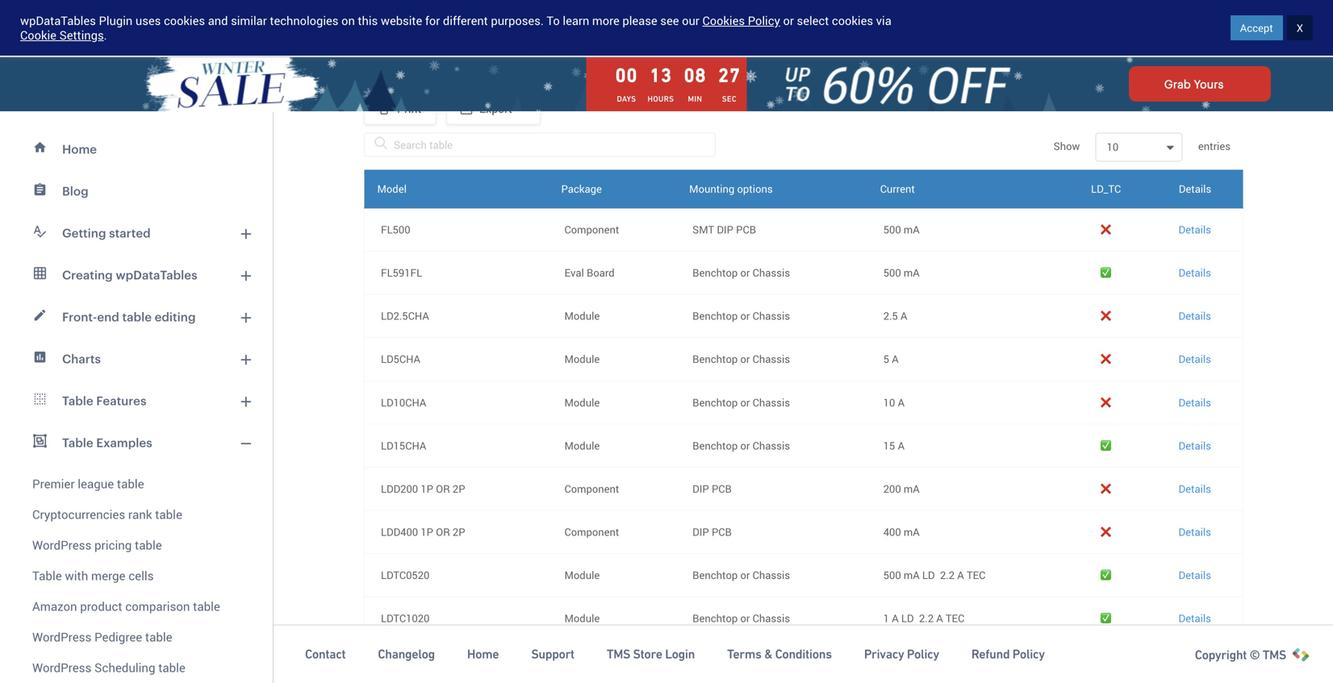 Task type: locate. For each thing, give the bounding box(es) containing it.
5 details link from the top
[[1179, 395, 1211, 410]]

3 ma from the top
[[904, 482, 920, 496]]

charts link
[[10, 338, 263, 380]]

4 ❌ from the top
[[1101, 395, 1111, 410]]

home link up blog
[[10, 128, 263, 170]]

uses
[[135, 13, 161, 29]]

details link for ldtc0520
[[1179, 568, 1211, 583]]

0 vertical spatial component
[[564, 222, 619, 237]]

3 500 from the top
[[883, 568, 901, 583]]

policy down 1 a ld  2.2 a tec
[[907, 647, 939, 662]]

3 wordpress from the top
[[32, 660, 91, 676]]

1 wordpress from the top
[[32, 537, 91, 554]]

1 vertical spatial or
[[436, 525, 450, 539]]

nothing left the for
[[377, 3, 414, 17]]

1 cookies from the left
[[164, 13, 205, 29]]

1p right ldd400
[[421, 525, 433, 539]]

1 vertical spatial 500
[[883, 266, 901, 280]]

end
[[97, 310, 119, 324]]

6 chassis from the top
[[753, 568, 790, 583]]

wordpress for wordpress scheduling table
[[32, 660, 91, 676]]

2 benchtop from the top
[[693, 309, 738, 323]]

10 for 10
[[1107, 140, 1119, 154]]

❌
[[1101, 222, 1111, 237], [1101, 309, 1111, 323], [1101, 352, 1111, 367], [1101, 395, 1111, 410], [1101, 482, 1111, 496], [1101, 525, 1111, 539]]

5 benchtop from the top
[[693, 438, 738, 453]]

2 500 from the top
[[883, 266, 901, 280]]

4 ma from the top
[[904, 525, 920, 539]]

ld_tc: activate to sort column ascending element
[[1065, 170, 1147, 208]]

cookies
[[164, 13, 205, 29], [832, 13, 873, 29]]

league
[[78, 476, 114, 492]]

table up cryptocurrencies rank table link
[[117, 476, 144, 492]]

chassis for 15 a
[[753, 438, 790, 453]]

200 ma
[[883, 482, 920, 496]]

500 up 2.5
[[883, 266, 901, 280]]

❌ for 5 a
[[1101, 352, 1111, 367]]

1 details link from the top
[[1179, 222, 1211, 237]]

0 vertical spatial tec
[[967, 568, 986, 583]]

6 benchtop or chassis from the top
[[693, 568, 790, 583]]

2p for ldd200 1p or 2p
[[453, 482, 465, 496]]

blog
[[62, 184, 88, 198]]

1 horizontal spatial home link
[[467, 647, 499, 663]]

details link for ldd400 1p or 2p
[[1179, 525, 1211, 539]]

table for pricing
[[135, 537, 162, 554]]

a
[[901, 309, 907, 323], [892, 352, 899, 367], [898, 395, 905, 410], [898, 438, 905, 453], [957, 568, 964, 583], [892, 611, 899, 626], [936, 611, 943, 626]]

table up 'cells'
[[135, 537, 162, 554]]

nothing selected button
[[377, 0, 541, 25], [788, 0, 953, 25]]

a right 15
[[898, 438, 905, 453]]

2 ✅ from the top
[[1101, 438, 1111, 453]]

11 details from the top
[[1179, 611, 1211, 626]]

6 benchtop from the top
[[693, 568, 738, 583]]

current: activate to sort column ascending element
[[867, 170, 1065, 208]]

tms store login
[[607, 647, 695, 662]]

or right ldd200
[[436, 482, 450, 496]]

1 horizontal spatial 10
[[883, 395, 895, 410]]

see
[[660, 13, 679, 29]]

0 vertical spatial 1p
[[421, 482, 433, 496]]

1 horizontal spatial wpdatatables
[[116, 268, 197, 282]]

0 horizontal spatial nothing
[[377, 3, 414, 17]]

table right comparison
[[193, 598, 220, 615]]

1 benchtop or chassis from the top
[[693, 266, 790, 280]]

1 500 from the top
[[883, 222, 901, 237]]

ma up 2.5 a
[[904, 266, 920, 280]]

benchtop or chassis for 2.5 a
[[693, 309, 790, 323]]

1 vertical spatial home link
[[467, 647, 499, 663]]

1 horizontal spatial nothing selected
[[788, 3, 869, 17]]

front-
[[62, 310, 97, 324]]

wordpress
[[32, 537, 91, 554], [32, 629, 91, 646], [32, 660, 91, 676]]

component for fl500
[[564, 222, 619, 237]]

table
[[62, 394, 93, 408], [62, 436, 93, 450], [32, 568, 62, 584]]

wordpress up with at the left bottom of page
[[32, 537, 91, 554]]

wpdatatables left .
[[20, 13, 96, 29]]

2 nothing from the left
[[788, 3, 826, 17]]

2 ❌ from the top
[[1101, 309, 1111, 323]]

0 vertical spatial or
[[436, 482, 450, 496]]

entries right 32
[[494, 665, 528, 680]]

benchtop for 15 a
[[693, 438, 738, 453]]

2.5
[[883, 309, 898, 323]]

ma down current
[[904, 222, 920, 237]]

chassis for 1 a ld  2.2 a tec
[[753, 611, 790, 626]]

support
[[531, 647, 574, 662]]

benchtop or chassis for 15 a
[[693, 438, 790, 453]]

package inside the package: activate to sort column ascending element
[[561, 182, 602, 196]]

module
[[564, 309, 600, 323], [564, 352, 600, 367], [564, 395, 600, 410], [564, 438, 600, 453], [564, 568, 600, 583], [564, 611, 600, 626]]

2 module from the top
[[564, 352, 600, 367]]

nothing right cookies policy link
[[788, 3, 826, 17]]

policy right refund
[[1013, 647, 1045, 662]]

benchtop or chassis for 5 a
[[693, 352, 790, 367]]

or right ldd400
[[436, 525, 450, 539]]

0 vertical spatial home link
[[10, 128, 263, 170]]

home up blog
[[62, 142, 97, 156]]

ma for fl500
[[904, 222, 920, 237]]

1 horizontal spatial selected
[[829, 3, 869, 17]]

0 vertical spatial wpdatatables
[[20, 13, 96, 29]]

0 horizontal spatial selected
[[417, 3, 457, 17]]

1 vertical spatial 2.2
[[919, 611, 934, 626]]

7 benchtop from the top
[[693, 611, 738, 626]]

selected left via
[[829, 3, 869, 17]]

10 up "ld_tc"
[[1107, 140, 1119, 154]]

ma for ldd400 1p or 2p
[[904, 525, 920, 539]]

a for 5 a
[[892, 352, 899, 367]]

2 2p from the top
[[453, 525, 465, 539]]

1
[[883, 611, 889, 626], [1041, 663, 1047, 679], [427, 665, 433, 680]]

selected right this
[[417, 3, 457, 17]]

or for 2.5 a
[[740, 309, 750, 323]]

2 dip pcb from the top
[[693, 525, 732, 539]]

dip for 400
[[693, 525, 709, 539]]

benchtop for 2.5 a
[[693, 309, 738, 323]]

1 vertical spatial dip
[[693, 482, 709, 496]]

2 vertical spatial wordpress
[[32, 660, 91, 676]]

website
[[381, 13, 422, 29]]

3 ❌ from the top
[[1101, 352, 1111, 367]]

mounting options
[[689, 182, 773, 196]]

home link
[[10, 128, 263, 170], [467, 647, 499, 663]]

7 details link from the top
[[1179, 482, 1211, 496]]

table left with at the left bottom of page
[[32, 568, 62, 584]]

getting started
[[62, 226, 151, 240]]

table right 'end'
[[122, 310, 152, 324]]

started
[[1234, 20, 1271, 36]]

package inside package button
[[641, 1, 687, 16]]

or for 5 a
[[740, 352, 750, 367]]

table for table with merge cells
[[32, 568, 62, 584]]

1 vertical spatial home
[[467, 647, 499, 662]]

0 horizontal spatial nothing selected button
[[377, 0, 541, 25]]

pcb
[[736, 222, 756, 237], [712, 482, 732, 496], [712, 525, 732, 539]]

✅ for 500 ma
[[1101, 266, 1111, 280]]

2 ma from the top
[[904, 266, 920, 280]]

2 component from the top
[[564, 482, 619, 496]]

tec
[[967, 568, 986, 583], [946, 611, 965, 626]]

8 details from the top
[[1179, 482, 1211, 496]]

✅ for 1 a ld  2.2 a tec
[[1101, 611, 1111, 626]]

wordpress pedigree table link
[[10, 622, 263, 653]]

7 benchtop or chassis from the top
[[693, 611, 790, 626]]

nothing
[[377, 3, 414, 17], [788, 3, 826, 17]]

module for ldtc0520
[[564, 568, 600, 583]]

1 horizontal spatial nothing selected button
[[788, 0, 953, 25]]

10 a
[[883, 395, 905, 410]]

.
[[104, 27, 107, 43]]

dip pcb
[[693, 482, 732, 496], [693, 525, 732, 539]]

module for ld10cha
[[564, 395, 600, 410]]

ma right '200'
[[904, 482, 920, 496]]

1 nothing selected button from the left
[[377, 0, 541, 25]]

tms left store
[[607, 647, 630, 662]]

200
[[883, 482, 901, 496]]

2 1p from the top
[[421, 525, 433, 539]]

selected
[[417, 3, 457, 17], [829, 3, 869, 17]]

4 details link from the top
[[1179, 352, 1211, 367]]

10 left of
[[449, 665, 462, 680]]

2 horizontal spatial policy
[[1013, 647, 1045, 662]]

benchtop for 500 ma ld  2.2 a tec
[[693, 568, 738, 583]]

1 vertical spatial wordpress
[[32, 629, 91, 646]]

benchtop or chassis for 500 ma
[[693, 266, 790, 280]]

benchtop for 1 a ld  2.2 a tec
[[693, 611, 738, 626]]

details for fl591fl
[[1179, 266, 1211, 280]]

5 benchtop or chassis from the top
[[693, 438, 790, 453]]

5 details from the top
[[1179, 352, 1211, 367]]

1 for 1 a ld  2.2 a tec
[[883, 611, 889, 626]]

details for ld5cha
[[1179, 352, 1211, 367]]

4 details from the top
[[1179, 309, 1211, 323]]

on
[[341, 13, 355, 29]]

0 vertical spatial entries
[[1196, 139, 1231, 153]]

7 chassis from the top
[[753, 611, 790, 626]]

9 details from the top
[[1179, 525, 1211, 539]]

8 details link from the top
[[1179, 525, 1211, 539]]

1 vertical spatial entries
[[494, 665, 528, 680]]

2 nothing selected from the left
[[788, 3, 869, 17]]

5 ma from the top
[[904, 568, 920, 583]]

4 module from the top
[[564, 438, 600, 453]]

10 inside button
[[1107, 140, 1119, 154]]

x button
[[1287, 15, 1313, 40]]

1p for ldd200
[[421, 482, 433, 496]]

2 chassis from the top
[[753, 309, 790, 323]]

pedigree
[[94, 629, 142, 646]]

wordpress down wordpress pedigree table
[[32, 660, 91, 676]]

0 vertical spatial 10
[[1107, 140, 1119, 154]]

0 horizontal spatial package
[[561, 182, 602, 196]]

500 ma down current
[[883, 222, 920, 237]]

2 vertical spatial table
[[32, 568, 62, 584]]

6 details link from the top
[[1179, 438, 1211, 453]]

ld15cha
[[381, 438, 426, 453]]

0 vertical spatial dip pcb
[[693, 482, 732, 496]]

0 vertical spatial 500
[[883, 222, 901, 237]]

a for 1 a ld  2.2 a tec
[[892, 611, 899, 626]]

ma down 400 ma
[[904, 568, 920, 583]]

privacy policy
[[864, 647, 939, 662]]

10 details link from the top
[[1179, 611, 1211, 626]]

cookies
[[702, 13, 745, 29]]

0 vertical spatial 2p
[[453, 482, 465, 496]]

a up 15 a
[[898, 395, 905, 410]]

0 vertical spatial 500 ma
[[883, 222, 920, 237]]

1 component from the top
[[564, 222, 619, 237]]

1 2p from the top
[[453, 482, 465, 496]]

2 or from the top
[[436, 525, 450, 539]]

500
[[883, 222, 901, 237], [883, 266, 901, 280], [883, 568, 901, 583]]

entries up details: activate to sort column ascending element
[[1196, 139, 1231, 153]]

3 benchtop or chassis from the top
[[693, 352, 790, 367]]

1 chassis from the top
[[753, 266, 790, 280]]

5 module from the top
[[564, 568, 600, 583]]

wordpress down amazon
[[32, 629, 91, 646]]

1 vertical spatial 1p
[[421, 525, 433, 539]]

3 chassis from the top
[[753, 352, 790, 367]]

policy right cookies
[[748, 13, 780, 29]]

package up search form search field
[[641, 1, 687, 16]]

3 module from the top
[[564, 395, 600, 410]]

1 down refund policy
[[1041, 663, 1047, 679]]

1 selected from the left
[[417, 3, 457, 17]]

3 ✅ from the top
[[1101, 568, 1111, 583]]

1 horizontal spatial package
[[641, 1, 687, 16]]

details
[[1179, 182, 1211, 196], [1179, 222, 1211, 237], [1179, 266, 1211, 280], [1179, 309, 1211, 323], [1179, 352, 1211, 367], [1179, 395, 1211, 410], [1179, 438, 1211, 453], [1179, 482, 1211, 496], [1179, 525, 1211, 539], [1179, 568, 1211, 583], [1179, 611, 1211, 626]]

0 vertical spatial package
[[641, 1, 687, 16]]

0 vertical spatial 2.2
[[940, 568, 955, 583]]

3 benchtop from the top
[[693, 352, 738, 367]]

Search form search field
[[339, 17, 880, 39]]

package
[[641, 1, 687, 16], [561, 182, 602, 196]]

1 vertical spatial wpdatatables
[[116, 268, 197, 282]]

premier league table
[[32, 476, 144, 492]]

1 module from the top
[[564, 309, 600, 323]]

login
[[665, 647, 695, 662]]

pricing
[[94, 537, 132, 554]]

1 vertical spatial component
[[564, 482, 619, 496]]

ma right 400
[[904, 525, 920, 539]]

a right 2.5
[[901, 309, 907, 323]]

1 horizontal spatial policy
[[907, 647, 939, 662]]

500 ma up 2.5 a
[[883, 266, 920, 280]]

a up 1 a ld  2.2 a tec
[[957, 568, 964, 583]]

1 details from the top
[[1179, 182, 1211, 196]]

2 500 ma from the top
[[883, 266, 920, 280]]

1 benchtop from the top
[[693, 266, 738, 280]]

ma for ldd200 1p or 2p
[[904, 482, 920, 496]]

mounting options: activate to sort column ascending element
[[676, 170, 867, 208]]

or
[[783, 13, 794, 29], [740, 266, 750, 280], [740, 309, 750, 323], [740, 352, 750, 367], [740, 395, 750, 410], [740, 438, 750, 453], [740, 568, 750, 583], [740, 611, 750, 626]]

module for ld5cha
[[564, 352, 600, 367]]

eval board
[[564, 266, 615, 280]]

2 details from the top
[[1179, 222, 1211, 237]]

1 vertical spatial package
[[561, 182, 602, 196]]

cryptocurrencies
[[32, 506, 125, 523]]

400 ma
[[883, 525, 920, 539]]

yours
[[1194, 77, 1224, 90]]

1 vertical spatial dip pcb
[[693, 525, 732, 539]]

tec for 500 ma ld  2.2 a tec
[[967, 568, 986, 583]]

0 horizontal spatial tec
[[946, 611, 965, 626]]

details link for ld15cha
[[1179, 438, 1211, 453]]

2 details link from the top
[[1179, 266, 1211, 280]]

1 or from the top
[[436, 482, 450, 496]]

2p up ldd400 1p or 2p
[[453, 482, 465, 496]]

1 vertical spatial tec
[[946, 611, 965, 626]]

❌ for 400 ma
[[1101, 525, 1111, 539]]

0 horizontal spatial 2.2
[[919, 611, 934, 626]]

grab yours link
[[1129, 66, 1271, 102]]

0 vertical spatial wordpress
[[32, 537, 91, 554]]

grab
[[1164, 77, 1191, 90]]

a right "5"
[[892, 352, 899, 367]]

get started link
[[1168, 9, 1317, 48]]

0 horizontal spatial tms
[[607, 647, 630, 662]]

table down "wordpress pedigree table" link
[[158, 660, 185, 676]]

or for ldd200 1p or 2p
[[436, 482, 450, 496]]

2 nothing selected button from the left
[[788, 0, 953, 25]]

component for ldd200 1p or 2p
[[564, 482, 619, 496]]

500 down current
[[883, 222, 901, 237]]

1 ✅ from the top
[[1101, 266, 1111, 280]]

or for 500 ma
[[740, 266, 750, 280]]

2 wordpress from the top
[[32, 629, 91, 646]]

10 details from the top
[[1179, 568, 1211, 583]]

creating wpdatatables
[[62, 268, 197, 282]]

component for ldd400 1p or 2p
[[564, 525, 619, 539]]

1 horizontal spatial cookies
[[832, 13, 873, 29]]

5 chassis from the top
[[753, 438, 790, 453]]

dip
[[717, 222, 733, 237], [693, 482, 709, 496], [693, 525, 709, 539]]

2.2 up 1 a ld  2.2 a tec
[[940, 568, 955, 583]]

4 chassis from the top
[[753, 395, 790, 410]]

details link for ldd200 1p or 2p
[[1179, 482, 1211, 496]]

1 horizontal spatial tec
[[967, 568, 986, 583]]

purposes.
[[491, 13, 544, 29]]

7 details from the top
[[1179, 438, 1211, 453]]

1 vertical spatial 2p
[[453, 525, 465, 539]]

2p
[[453, 482, 465, 496], [453, 525, 465, 539]]

1p for ldd400
[[421, 525, 433, 539]]

tec down 500 ma ld  2.2 a tec
[[946, 611, 965, 626]]

500 down 400
[[883, 568, 901, 583]]

policy for privacy policy
[[907, 647, 939, 662]]

refund policy
[[971, 647, 1045, 662]]

3 details link from the top
[[1179, 309, 1211, 323]]

details for ldd400 1p or 2p
[[1179, 525, 1211, 539]]

ldtc1020
[[381, 611, 430, 626]]

tms right ©
[[1263, 648, 1286, 663]]

tms
[[607, 647, 630, 662], [1263, 648, 1286, 663]]

1 vertical spatial table
[[62, 436, 93, 450]]

table down charts
[[62, 394, 93, 408]]

1 horizontal spatial 2.2
[[940, 568, 955, 583]]

500 for module
[[883, 568, 901, 583]]

ma for ldtc0520
[[904, 568, 920, 583]]

ld2.5cha
[[381, 309, 429, 323]]

1 up privacy
[[883, 611, 889, 626]]

4 benchtop or chassis from the top
[[693, 395, 790, 410]]

1 ma from the top
[[904, 222, 920, 237]]

0 horizontal spatial home
[[62, 142, 97, 156]]

home up 32
[[467, 647, 499, 662]]

or for 10 a
[[740, 395, 750, 410]]

Search table search field
[[364, 133, 716, 157]]

details link for fl591fl
[[1179, 266, 1211, 280]]

3 component from the top
[[564, 525, 619, 539]]

0 horizontal spatial policy
[[748, 13, 780, 29]]

dip pcb for 400 ma
[[693, 525, 732, 539]]

package for package button
[[641, 1, 687, 16]]

details link for ld5cha
[[1179, 352, 1211, 367]]

table right rank
[[155, 506, 182, 523]]

0 horizontal spatial wpdatatables
[[20, 13, 96, 29]]

get started
[[1213, 20, 1271, 36]]

4 ✅ from the top
[[1101, 611, 1111, 626]]

0 horizontal spatial entries
[[494, 665, 528, 680]]

chassis for 500 ma
[[753, 266, 790, 280]]

home link up 32
[[467, 647, 499, 663]]

1 vertical spatial 10
[[883, 395, 895, 410]]

details: activate to sort column ascending element
[[1147, 170, 1243, 208]]

2 horizontal spatial 1
[[1041, 663, 1047, 679]]

2.2 up privacy policy
[[919, 611, 934, 626]]

1p right ldd200
[[421, 482, 433, 496]]

2 vertical spatial dip
[[693, 525, 709, 539]]

1 horizontal spatial nothing
[[788, 3, 826, 17]]

1 1p from the top
[[421, 482, 433, 496]]

2 vertical spatial pcb
[[712, 525, 732, 539]]

1 500 ma from the top
[[883, 222, 920, 237]]

1 horizontal spatial 1
[[883, 611, 889, 626]]

500 for eval board
[[883, 266, 901, 280]]

0 horizontal spatial cookies
[[164, 13, 205, 29]]

or
[[436, 482, 450, 496], [436, 525, 450, 539]]

6 details from the top
[[1179, 395, 1211, 410]]

4 benchtop from the top
[[693, 395, 738, 410]]

2 vertical spatial component
[[564, 525, 619, 539]]

9 details link from the top
[[1179, 568, 1211, 583]]

or for 15 a
[[740, 438, 750, 453]]

to
[[436, 665, 447, 680]]

package down search table search box on the top
[[561, 182, 602, 196]]

6 module from the top
[[564, 611, 600, 626]]

1 link
[[1030, 657, 1058, 681]]

6 ❌ from the top
[[1101, 525, 1111, 539]]

0 vertical spatial table
[[62, 394, 93, 408]]

1 horizontal spatial entries
[[1196, 139, 1231, 153]]

wpdatatables up the editing at the top of the page
[[116, 268, 197, 282]]

1 ❌ from the top
[[1101, 222, 1111, 237]]

premier
[[32, 476, 75, 492]]

1 vertical spatial pcb
[[712, 482, 732, 496]]

1 nothing from the left
[[377, 3, 414, 17]]

this
[[358, 13, 378, 29]]

3 details from the top
[[1179, 266, 1211, 280]]

1 vertical spatial 500 ma
[[883, 266, 920, 280]]

cookies left via
[[832, 13, 873, 29]]

contact
[[305, 647, 346, 662]]

1 left to
[[427, 665, 433, 680]]

x
[[1297, 21, 1303, 35]]

10 up 15
[[883, 395, 895, 410]]

2 vertical spatial 10
[[449, 665, 462, 680]]

2p down ldd200 1p or 2p
[[453, 525, 465, 539]]

component
[[564, 222, 619, 237], [564, 482, 619, 496], [564, 525, 619, 539]]

dip pcb for 200 ma
[[693, 482, 732, 496]]

tec up refund
[[967, 568, 986, 583]]

our
[[682, 13, 699, 29]]

table down comparison
[[145, 629, 172, 646]]

2 horizontal spatial 10
[[1107, 140, 1119, 154]]

ldd200
[[381, 482, 418, 496]]

1 dip pcb from the top
[[693, 482, 732, 496]]

5 ❌ from the top
[[1101, 482, 1111, 496]]

table
[[122, 310, 152, 324], [117, 476, 144, 492], [155, 506, 182, 523], [135, 537, 162, 554], [193, 598, 220, 615], [145, 629, 172, 646], [158, 660, 185, 676]]

2 vertical spatial 500
[[883, 568, 901, 583]]

cookies left and at the top left of page
[[164, 13, 205, 29]]

table up premier league table at the left bottom
[[62, 436, 93, 450]]

details link for ldtc1020
[[1179, 611, 1211, 626]]

2 benchtop or chassis from the top
[[693, 309, 790, 323]]

a up privacy policy
[[892, 611, 899, 626]]

nothing selected
[[377, 3, 457, 17], [788, 3, 869, 17]]

500 for component
[[883, 222, 901, 237]]

please
[[622, 13, 657, 29]]

0 horizontal spatial nothing selected
[[377, 3, 457, 17]]

learn
[[563, 13, 589, 29]]

cookie
[[20, 27, 56, 43]]



Task type: describe. For each thing, give the bounding box(es) containing it.
0 vertical spatial home
[[62, 142, 97, 156]]

table examples link
[[10, 422, 263, 464]]

0 horizontal spatial 1
[[427, 665, 433, 680]]

wordpress pricing table link
[[10, 530, 263, 561]]

chassis for 5 a
[[753, 352, 790, 367]]

policy inside the wpdatatables plugin uses cookies and similar technologies on this website for different purposes. to learn more please see our cookies policy or select cookies via cookie settings .
[[748, 13, 780, 29]]

wpdatatables inside the wpdatatables plugin uses cookies and similar technologies on this website for different purposes. to learn more please see our cookies policy or select cookies via cookie settings .
[[20, 13, 96, 29]]

model
[[377, 182, 407, 196]]

showing 1 to 10 of 32 entries
[[380, 665, 528, 680]]

details for ld10cha
[[1179, 395, 1211, 410]]

cookies policy link
[[702, 13, 780, 29]]

details for ldd200 1p or 2p
[[1179, 482, 1211, 496]]

print
[[397, 101, 421, 116]]

pcb for 400
[[712, 525, 732, 539]]

a for 10 a
[[898, 395, 905, 410]]

module for ld15cha
[[564, 438, 600, 453]]

details link for ld2.5cha
[[1179, 309, 1211, 323]]

a for 2.5 a
[[901, 309, 907, 323]]

tec for 1 a ld  2.2 a tec
[[946, 611, 965, 626]]

details link for fl500
[[1179, 222, 1211, 237]]

table for scheduling
[[158, 660, 185, 676]]

copyright © tms
[[1195, 648, 1286, 663]]

show
[[1054, 139, 1083, 153]]

package for the package: activate to sort column ascending element
[[561, 182, 602, 196]]

charts
[[62, 352, 101, 366]]

accept button
[[1230, 15, 1283, 40]]

ldd400 1p or 2p
[[381, 525, 465, 539]]

or for 1 a ld  2.2 a tec
[[740, 611, 750, 626]]

creating
[[62, 268, 113, 282]]

10 for 10 a
[[883, 395, 895, 410]]

export button
[[446, 92, 541, 125]]

amazon
[[32, 598, 77, 615]]

a down 500 ma ld  2.2 a tec
[[936, 611, 943, 626]]

wpdatatables plugin uses cookies and similar technologies on this website for different purposes. to learn more please see our cookies policy or select cookies via cookie settings .
[[20, 13, 892, 43]]

ld_tc
[[1091, 182, 1121, 196]]

model: activate to sort column ascending element
[[364, 170, 548, 208]]

editing
[[155, 310, 196, 324]]

table for rank
[[155, 506, 182, 523]]

wordpress for wordpress pedigree table
[[32, 629, 91, 646]]

benchtop for 10 a
[[693, 395, 738, 410]]

00
[[615, 64, 638, 86]]

table with merge cells link
[[10, 561, 263, 592]]

features
[[96, 394, 146, 408]]

fl591fl
[[381, 266, 422, 280]]

✅ for 500 ma ld  2.2 a tec
[[1101, 568, 1111, 583]]

get
[[1213, 20, 1231, 36]]

1 for 1
[[1041, 663, 1047, 679]]

rank
[[128, 506, 152, 523]]

ld10cha
[[381, 395, 426, 410]]

chassis for 10 a
[[753, 395, 790, 410]]

changelog link
[[378, 647, 435, 663]]

showing
[[380, 665, 424, 680]]

fl500
[[381, 222, 410, 237]]

wpdatatables - tables and charts manager wordpress plugin image
[[16, 14, 170, 43]]

mounting
[[689, 182, 735, 196]]

front-end table editing link
[[10, 296, 263, 338]]

or inside the wpdatatables plugin uses cookies and similar technologies on this website for different purposes. to learn more please see our cookies policy or select cookies via cookie settings .
[[783, 13, 794, 29]]

conditions
[[775, 647, 832, 662]]

blog link
[[10, 170, 263, 212]]

wpdatatables inside creating wpdatatables link
[[116, 268, 197, 282]]

1 a ld  2.2 a tec
[[883, 611, 965, 626]]

select
[[797, 13, 829, 29]]

cookie settings button
[[20, 27, 104, 43]]

benchtop or chassis for 500 ma ld  2.2 a tec
[[693, 568, 790, 583]]

table for end
[[122, 310, 152, 324]]

details for ldtc0520
[[1179, 568, 1211, 583]]

cells
[[128, 568, 154, 584]]

2 selected from the left
[[829, 3, 869, 17]]

1 horizontal spatial home
[[467, 647, 499, 662]]

getting
[[62, 226, 106, 240]]

tms store login link
[[607, 647, 695, 663]]

days
[[617, 94, 636, 104]]

scheduling
[[94, 660, 155, 676]]

creating wpdatatables link
[[10, 254, 263, 296]]

hours
[[648, 94, 674, 104]]

started
[[109, 226, 151, 240]]

wordpress scheduling table
[[32, 660, 185, 676]]

benchtop or chassis for 1 a ld  2.2 a tec
[[693, 611, 790, 626]]

0 horizontal spatial 10
[[449, 665, 462, 680]]

merge
[[91, 568, 125, 584]]

with
[[65, 568, 88, 584]]

privacy policy link
[[864, 647, 939, 663]]

15 a
[[883, 438, 905, 453]]

premier league table link
[[10, 464, 263, 500]]

0 horizontal spatial home link
[[10, 128, 263, 170]]

and
[[208, 13, 228, 29]]

08
[[684, 64, 706, 86]]

cryptocurrencies rank table link
[[10, 500, 263, 530]]

terms & conditions
[[727, 647, 832, 662]]

store
[[633, 647, 662, 662]]

similar
[[231, 13, 267, 29]]

or for ldd400 1p or 2p
[[436, 525, 450, 539]]

1 nothing selected from the left
[[377, 3, 457, 17]]

module for ld2.5cha
[[564, 309, 600, 323]]

a for 15 a
[[898, 438, 905, 453]]

changelog
[[378, 647, 435, 662]]

details for ldtc1020
[[1179, 611, 1211, 626]]

&
[[764, 647, 772, 662]]

table for league
[[117, 476, 144, 492]]

table features
[[62, 394, 146, 408]]

cryptocurrencies rank table
[[32, 506, 182, 523]]

benchtop or chassis for 10 a
[[693, 395, 790, 410]]

28
[[718, 64, 741, 86]]

500 ma for smt dip pcb
[[883, 222, 920, 237]]

chassis for 500 ma ld  2.2 a tec
[[753, 568, 790, 583]]

grab yours
[[1164, 77, 1224, 90]]

chassis for 2.5 a
[[753, 309, 790, 323]]

wordpress pricing table
[[32, 537, 162, 554]]

package button
[[570, 0, 748, 24]]

2.2 for ma
[[940, 568, 955, 583]]

0 vertical spatial dip
[[717, 222, 733, 237]]

settings
[[59, 27, 104, 43]]

product
[[80, 598, 122, 615]]

benchtop for 500 ma
[[693, 266, 738, 280]]

current
[[880, 182, 915, 196]]

module for ldtc1020
[[564, 611, 600, 626]]

comparison
[[125, 598, 190, 615]]

export
[[479, 101, 512, 116]]

❌ for 2.5 a
[[1101, 309, 1111, 323]]

via
[[876, 13, 892, 29]]

❌ for 10 a
[[1101, 395, 1111, 410]]

table examples
[[62, 436, 152, 450]]

2 cookies from the left
[[832, 13, 873, 29]]

❌ for 500 ma
[[1101, 222, 1111, 237]]

getting started link
[[10, 212, 263, 254]]

❌ for 200 ma
[[1101, 482, 1111, 496]]

eval
[[564, 266, 584, 280]]

details link for ld10cha
[[1179, 395, 1211, 410]]

details for ld2.5cha
[[1179, 309, 1211, 323]]

2p for ldd400 1p or 2p
[[453, 525, 465, 539]]

details for fl500
[[1179, 222, 1211, 237]]

copyright
[[1195, 648, 1247, 663]]

500 ma for benchtop or chassis
[[883, 266, 920, 280]]

policy for refund policy
[[1013, 647, 1045, 662]]

table for table features
[[62, 394, 93, 408]]

technologies
[[270, 13, 339, 29]]

wordpress for wordpress pricing table
[[32, 537, 91, 554]]

2.2 for a
[[919, 611, 934, 626]]

or for 500 ma ld  2.2 a tec
[[740, 568, 750, 583]]

smt
[[693, 222, 714, 237]]

accept
[[1240, 21, 1273, 35]]

table features link
[[10, 380, 263, 422]]

package: activate to sort column ascending element
[[548, 170, 676, 208]]

2.5 a
[[883, 309, 907, 323]]

wordpress pedigree table
[[32, 629, 172, 646]]

pcb for 200
[[712, 482, 732, 496]]

support link
[[531, 647, 574, 663]]

0 vertical spatial pcb
[[736, 222, 756, 237]]

✅ for 15 a
[[1101, 438, 1111, 453]]

©
[[1250, 648, 1260, 663]]

tms inside tms store login link
[[607, 647, 630, 662]]

details for ld15cha
[[1179, 438, 1211, 453]]

more
[[592, 13, 620, 29]]

500 ma ld  2.2 a tec
[[883, 568, 986, 583]]

benchtop for 5 a
[[693, 352, 738, 367]]

1 horizontal spatial tms
[[1263, 648, 1286, 663]]

dip for 200
[[693, 482, 709, 496]]

ma for fl591fl
[[904, 266, 920, 280]]

15
[[883, 438, 895, 453]]

terms & conditions link
[[727, 647, 832, 663]]



Task type: vqa. For each thing, say whether or not it's contained in the screenshot.


